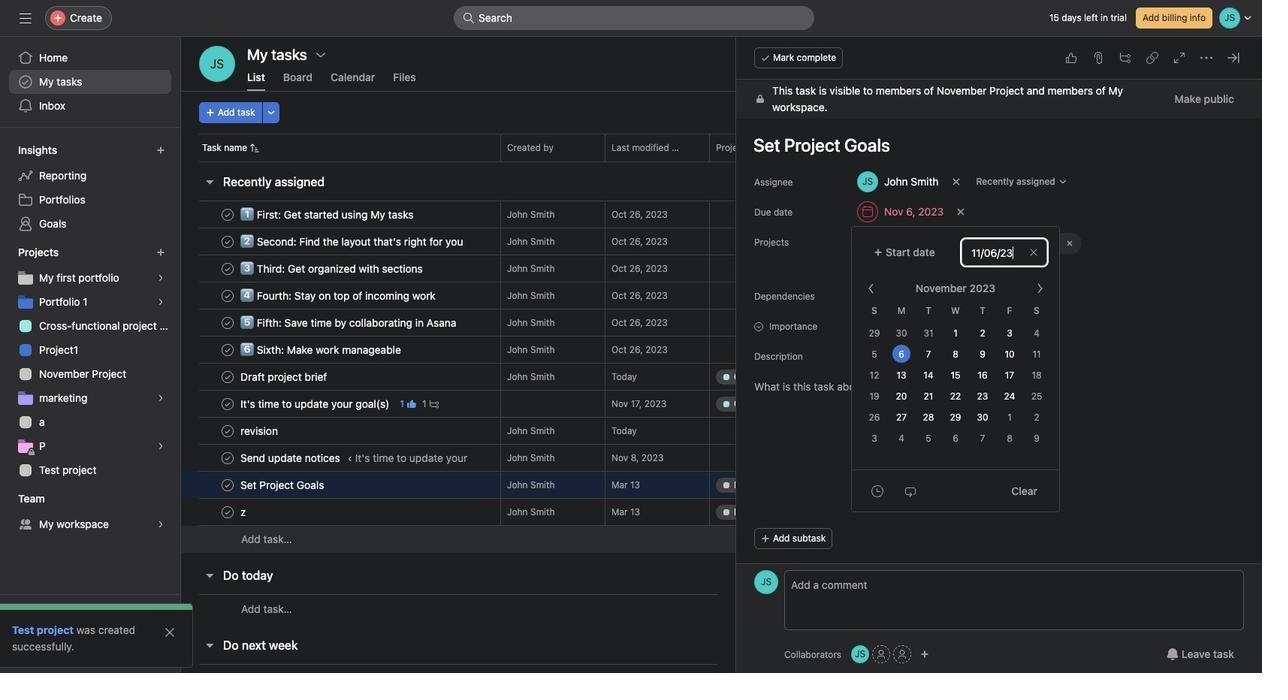 Task type: describe. For each thing, give the bounding box(es) containing it.
mark complete image for task name text field in the '5️⃣ fifth: save time by collaborating in asana' cell
[[219, 314, 237, 332]]

see details, p image
[[156, 442, 165, 451]]

task name text field for revision cell
[[237, 423, 283, 438]]

1️⃣ first: get started using my tasks cell
[[181, 201, 500, 228]]

header recently assigned tree grid
[[181, 201, 1228, 553]]

mark complete image for task name text box within 4️⃣ fourth: stay on top of incoming work cell
[[219, 287, 237, 305]]

2 collapse task list for this group image from the top
[[204, 639, 216, 651]]

revision cell
[[181, 417, 500, 445]]

set project goals cell
[[181, 471, 500, 499]]

mark complete checkbox for task name text field inside z cell
[[219, 503, 237, 521]]

task name text field for it's time to update your goal(s) cell
[[237, 396, 394, 411]]

show options image
[[315, 49, 327, 61]]

Due date text field
[[962, 239, 1047, 266]]

add or remove collaborators image
[[851, 645, 869, 663]]

more actions image
[[266, 108, 275, 117]]

close details image
[[1228, 52, 1240, 64]]

4️⃣ fourth: stay on top of incoming work cell
[[181, 282, 500, 310]]

attachments: add a file to this task, set project goals image
[[1093, 52, 1105, 64]]

add or remove collaborators image
[[921, 650, 930, 659]]

new project or portfolio image
[[156, 248, 165, 257]]

task name text field for "3️⃣ third: get organized with sections" cell
[[237, 261, 427, 276]]

collapse task list for this group image
[[204, 176, 216, 188]]

mark complete image for task name text box in the the "1️⃣ first: get started using my tasks" cell
[[219, 206, 237, 224]]

hide sidebar image
[[20, 12, 32, 24]]

z cell
[[181, 498, 500, 526]]

next month image
[[1034, 283, 1046, 295]]

mark complete checkbox for task name text field within the the set project goals "cell"
[[219, 476, 237, 494]]

see details, marketing image
[[156, 394, 165, 403]]

2️⃣ second: find the layout that's right for you cell
[[181, 228, 500, 255]]

task name text field for '5️⃣ fifth: save time by collaborating in asana' cell
[[237, 315, 461, 330]]

see details, my workspace image
[[156, 520, 165, 529]]

prominent image
[[463, 12, 475, 24]]

task name text field for the set project goals "cell"
[[237, 478, 329, 493]]

see details, portfolio 1 image
[[156, 298, 165, 307]]

mark complete checkbox for task name text field in the '5️⃣ fifth: save time by collaborating in asana' cell
[[219, 314, 237, 332]]

mark complete image for task name text field inside z cell
[[219, 503, 237, 521]]

close image
[[164, 627, 176, 639]]

send update notices cell
[[181, 444, 500, 472]]

teams element
[[0, 485, 180, 539]]

global element
[[0, 37, 180, 127]]

1 like. you liked this task image
[[407, 399, 416, 408]]

task name text field for the "1️⃣ first: get started using my tasks" cell on the top of page
[[237, 207, 418, 222]]

mark complete image for task name text box in the "3️⃣ third: get organized with sections" cell
[[219, 260, 237, 278]]

remove assignee image
[[952, 177, 961, 186]]

1 collapse task list for this group image from the top
[[204, 570, 216, 582]]

open user profile image
[[754, 570, 778, 594]]

1 vertical spatial clear due date image
[[1029, 248, 1038, 257]]



Task type: vqa. For each thing, say whether or not it's contained in the screenshot.
fifth Task name text field from the bottom
yes



Task type: locate. For each thing, give the bounding box(es) containing it.
mark complete image inside 6️⃣ sixth: make work manageable cell
[[219, 341, 237, 359]]

3 mark complete image from the top
[[219, 341, 237, 359]]

mark complete checkbox inside the set project goals "cell"
[[219, 476, 237, 494]]

4 mark complete checkbox from the top
[[219, 368, 237, 386]]

mark complete checkbox for task name text box within 4️⃣ fourth: stay on top of incoming work cell
[[219, 287, 237, 305]]

mark complete image
[[219, 206, 237, 224], [219, 287, 237, 305], [219, 314, 237, 332], [219, 368, 237, 386], [219, 422, 237, 440], [219, 449, 237, 467], [219, 503, 237, 521]]

insights element
[[0, 137, 180, 239]]

Mark complete checkbox
[[219, 233, 237, 251], [219, 260, 237, 278], [219, 314, 237, 332], [219, 395, 237, 413], [219, 422, 237, 440], [219, 449, 237, 467], [219, 503, 237, 521]]

mark complete image for task name text field within the the set project goals "cell"
[[219, 476, 237, 494]]

mark complete image
[[219, 233, 237, 251], [219, 260, 237, 278], [219, 341, 237, 359], [219, 395, 237, 413], [219, 476, 237, 494]]

5 task name text field from the top
[[237, 423, 283, 438]]

list box
[[454, 6, 814, 30]]

mark complete image for task name text field inside the "2️⃣ second: find the layout that's right for you" cell
[[219, 233, 237, 251]]

Task Name text field
[[744, 128, 1244, 162]]

previous month image
[[866, 283, 878, 295]]

2 mark complete image from the top
[[219, 260, 237, 278]]

5 mark complete checkbox from the top
[[219, 476, 237, 494]]

copy task link image
[[1147, 52, 1159, 64]]

task name text field inside it's time to update your goal(s) cell
[[237, 396, 394, 411]]

3 mark complete checkbox from the top
[[219, 341, 237, 359]]

mark complete checkbox inside "3️⃣ third: get organized with sections" cell
[[219, 260, 237, 278]]

mark complete checkbox for task name text box in the "3️⃣ third: get organized with sections" cell
[[219, 260, 237, 278]]

mark complete checkbox for task name text box inside the revision cell
[[219, 422, 237, 440]]

1 task name text field from the top
[[237, 234, 467, 249]]

3 mark complete image from the top
[[219, 314, 237, 332]]

mark complete checkbox inside it's time to update your goal(s) cell
[[219, 395, 237, 413]]

mark complete checkbox inside the draft project brief cell
[[219, 368, 237, 386]]

task name text field inside z cell
[[237, 505, 254, 520]]

6 mark complete checkbox from the top
[[219, 449, 237, 467]]

0 likes. click to like this task image
[[1065, 52, 1077, 64]]

task name text field inside the "1️⃣ first: get started using my tasks" cell
[[237, 207, 418, 222]]

3 mark complete checkbox from the top
[[219, 314, 237, 332]]

remove image
[[1064, 237, 1076, 249]]

7 mark complete checkbox from the top
[[219, 503, 237, 521]]

1 task name text field from the top
[[237, 207, 418, 222]]

task name text field for "2️⃣ second: find the layout that's right for you" cell
[[237, 234, 467, 249]]

mark complete checkbox for task name text box in the the "1️⃣ first: get started using my tasks" cell
[[219, 206, 237, 224]]

Task name text field
[[237, 234, 467, 249], [237, 315, 461, 330], [237, 369, 332, 384], [237, 396, 394, 411], [237, 478, 329, 493], [237, 505, 254, 520]]

7 mark complete image from the top
[[219, 503, 237, 521]]

mark complete image inside 4️⃣ fourth: stay on top of incoming work cell
[[219, 287, 237, 305]]

mark complete checkbox for task name text field inside the the draft project brief cell
[[219, 368, 237, 386]]

mark complete checkbox inside the "1️⃣ first: get started using my tasks" cell
[[219, 206, 237, 224]]

see details, my first portfolio image
[[156, 274, 165, 283]]

0 horizontal spatial clear due date image
[[957, 207, 966, 216]]

mark complete checkbox inside 6️⃣ sixth: make work manageable cell
[[219, 341, 237, 359]]

6️⃣ sixth: make work manageable cell
[[181, 336, 500, 364]]

new insights image
[[156, 146, 165, 155]]

4 task name text field from the top
[[237, 342, 406, 357]]

task name text field for send update notices cell
[[237, 450, 345, 465]]

mark complete image inside the "1️⃣ first: get started using my tasks" cell
[[219, 206, 237, 224]]

1 mark complete checkbox from the top
[[219, 206, 237, 224]]

1 mark complete image from the top
[[219, 206, 237, 224]]

task name text field for z cell
[[237, 505, 254, 520]]

mark complete checkbox inside revision cell
[[219, 422, 237, 440]]

task name text field inside the set project goals "cell"
[[237, 478, 329, 493]]

0 vertical spatial collapse task list for this group image
[[204, 570, 216, 582]]

3️⃣ third: get organized with sections cell
[[181, 255, 500, 283]]

mark complete image inside z cell
[[219, 503, 237, 521]]

clear due date image
[[957, 207, 966, 216], [1029, 248, 1038, 257]]

projects element
[[0, 239, 180, 485]]

view profile settings image
[[199, 46, 235, 82]]

task name text field inside "3️⃣ third: get organized with sections" cell
[[237, 261, 427, 276]]

2 task name text field from the top
[[237, 261, 427, 276]]

clear due date image down remove assignee icon
[[957, 207, 966, 216]]

mark complete image inside "2️⃣ second: find the layout that's right for you" cell
[[219, 233, 237, 251]]

add subtask image
[[1120, 52, 1132, 64]]

mark complete checkbox inside z cell
[[219, 503, 237, 521]]

task name text field inside send update notices cell
[[237, 450, 345, 465]]

draft project brief cell
[[181, 363, 500, 391]]

Mark complete checkbox
[[219, 206, 237, 224], [219, 287, 237, 305], [219, 341, 237, 359], [219, 368, 237, 386], [219, 476, 237, 494]]

mark complete image inside the set project goals "cell"
[[219, 476, 237, 494]]

0 vertical spatial clear due date image
[[957, 207, 966, 216]]

mark complete image for task name text box in the send update notices cell
[[219, 449, 237, 467]]

mark complete image inside the draft project brief cell
[[219, 368, 237, 386]]

mark complete checkbox inside 4️⃣ fourth: stay on top of incoming work cell
[[219, 287, 237, 305]]

6 task name text field from the top
[[237, 450, 345, 465]]

4 mark complete image from the top
[[219, 368, 237, 386]]

3 task name text field from the top
[[237, 369, 332, 384]]

1 mark complete checkbox from the top
[[219, 233, 237, 251]]

full screen image
[[1174, 52, 1186, 64]]

3 task name text field from the top
[[237, 288, 440, 303]]

mark complete image inside "3️⃣ third: get organized with sections" cell
[[219, 260, 237, 278]]

set project goals dialog
[[736, 37, 1262, 673]]

mark complete image inside '5️⃣ fifth: save time by collaborating in asana' cell
[[219, 314, 237, 332]]

task name text field inside the draft project brief cell
[[237, 369, 332, 384]]

task name text field inside 6️⃣ sixth: make work manageable cell
[[237, 342, 406, 357]]

Task name text field
[[237, 207, 418, 222], [237, 261, 427, 276], [237, 288, 440, 303], [237, 342, 406, 357], [237, 423, 283, 438], [237, 450, 345, 465]]

task name text field for 4️⃣ fourth: stay on top of incoming work cell
[[237, 288, 440, 303]]

mark complete checkbox for task name text box in the send update notices cell
[[219, 449, 237, 467]]

1 mark complete image from the top
[[219, 233, 237, 251]]

mark complete checkbox inside '5️⃣ fifth: save time by collaborating in asana' cell
[[219, 314, 237, 332]]

set to repeat image
[[905, 485, 917, 497]]

mark complete image inside revision cell
[[219, 422, 237, 440]]

5 mark complete image from the top
[[219, 422, 237, 440]]

mark complete checkbox for task name text box in the 6️⃣ sixth: make work manageable cell
[[219, 341, 237, 359]]

task name text field inside revision cell
[[237, 423, 283, 438]]

mark complete checkbox inside send update notices cell
[[219, 449, 237, 467]]

collapse task list for this group image
[[204, 570, 216, 582], [204, 639, 216, 651]]

2 mark complete image from the top
[[219, 287, 237, 305]]

it's time to update your goal(s) cell
[[181, 390, 500, 418]]

add time image
[[872, 485, 884, 497]]

2 mark complete checkbox from the top
[[219, 287, 237, 305]]

1 subtask image
[[429, 399, 438, 408]]

4 task name text field from the top
[[237, 396, 394, 411]]

mark complete checkbox for task name text field inside the "2️⃣ second: find the layout that's right for you" cell
[[219, 233, 237, 251]]

main content
[[736, 80, 1262, 658]]

task name text field inside 4️⃣ fourth: stay on top of incoming work cell
[[237, 288, 440, 303]]

2 mark complete checkbox from the top
[[219, 260, 237, 278]]

4 mark complete image from the top
[[219, 395, 237, 413]]

1 horizontal spatial clear due date image
[[1029, 248, 1038, 257]]

mark complete image for task name text box in the 6️⃣ sixth: make work manageable cell
[[219, 341, 237, 359]]

task name text field inside '5️⃣ fifth: save time by collaborating in asana' cell
[[237, 315, 461, 330]]

5️⃣ fifth: save time by collaborating in asana cell
[[181, 309, 500, 337]]

2 task name text field from the top
[[237, 315, 461, 330]]

mark complete image for task name text field within it's time to update your goal(s) cell
[[219, 395, 237, 413]]

mark complete checkbox for task name text field within it's time to update your goal(s) cell
[[219, 395, 237, 413]]

row
[[181, 134, 1228, 162], [199, 161, 1210, 162], [181, 201, 1228, 228], [181, 228, 1228, 255], [181, 255, 1228, 283], [181, 282, 1228, 310], [181, 309, 1228, 337], [181, 336, 1228, 364], [181, 363, 1228, 391], [181, 390, 1228, 418], [181, 417, 1228, 445], [181, 444, 1228, 472], [181, 471, 1228, 499], [181, 498, 1228, 526], [181, 525, 1228, 553], [181, 594, 1228, 623], [181, 664, 1228, 673]]

clear due date image up next month image
[[1029, 248, 1038, 257]]

6 task name text field from the top
[[237, 505, 254, 520]]

6 mark complete image from the top
[[219, 449, 237, 467]]

5 task name text field from the top
[[237, 478, 329, 493]]

1 vertical spatial collapse task list for this group image
[[204, 639, 216, 651]]

task name text field inside "2️⃣ second: find the layout that's right for you" cell
[[237, 234, 467, 249]]

5 mark complete checkbox from the top
[[219, 422, 237, 440]]

mark complete checkbox inside "2️⃣ second: find the layout that's right for you" cell
[[219, 233, 237, 251]]

task name text field for the draft project brief cell
[[237, 369, 332, 384]]

mark complete image inside send update notices cell
[[219, 449, 237, 467]]

5 mark complete image from the top
[[219, 476, 237, 494]]

mark complete image for task name text box inside the revision cell
[[219, 422, 237, 440]]

more actions for this task image
[[1201, 52, 1213, 64]]

4 mark complete checkbox from the top
[[219, 395, 237, 413]]

task name text field for 6️⃣ sixth: make work manageable cell
[[237, 342, 406, 357]]

mark complete image for task name text field inside the the draft project brief cell
[[219, 368, 237, 386]]



